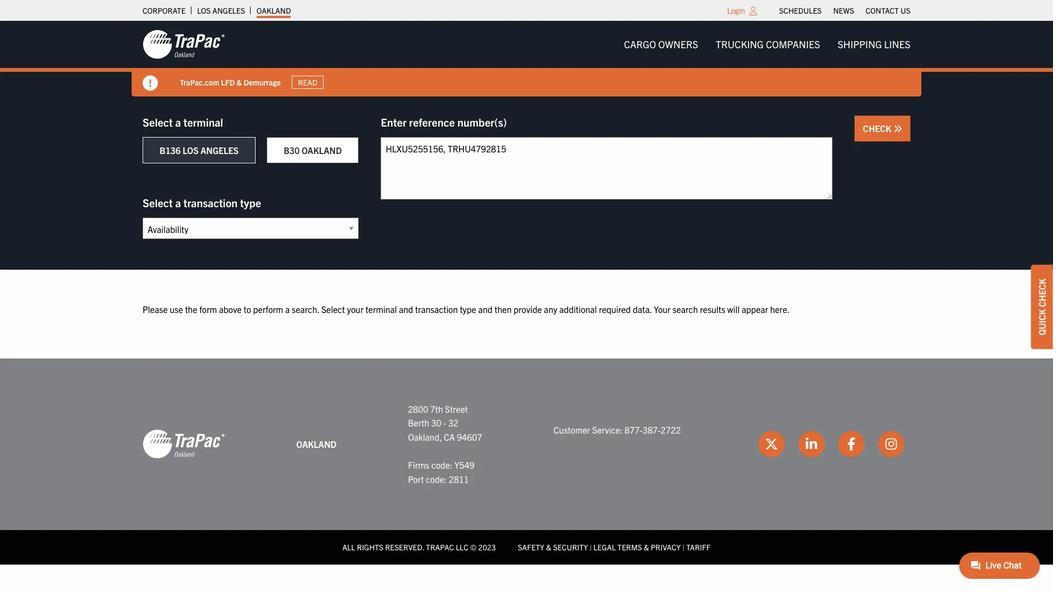 Task type: locate. For each thing, give the bounding box(es) containing it.
32
[[448, 418, 459, 429]]

0 horizontal spatial terminal
[[184, 115, 223, 129]]

a for terminal
[[175, 115, 181, 129]]

0 horizontal spatial transaction
[[184, 196, 238, 210]]

oakland link
[[257, 3, 291, 18]]

0 horizontal spatial check
[[863, 123, 894, 134]]

los angeles link
[[197, 3, 245, 18]]

0 vertical spatial angeles
[[213, 5, 245, 15]]

companies
[[766, 38, 820, 50]]

y549
[[455, 460, 475, 471]]

menu bar inside banner
[[615, 33, 920, 56]]

banner
[[0, 21, 1054, 97]]

1 horizontal spatial transaction
[[415, 304, 458, 315]]

to
[[244, 304, 251, 315]]

code: up 2811
[[432, 460, 453, 471]]

| left tariff
[[683, 543, 685, 553]]

rights
[[357, 543, 384, 553]]

0 vertical spatial menu bar
[[774, 3, 917, 18]]

1 vertical spatial check
[[1037, 279, 1048, 307]]

angeles
[[213, 5, 245, 15], [201, 145, 239, 156]]

menu bar containing cargo owners
[[615, 33, 920, 56]]

387-
[[643, 425, 661, 436]]

0 horizontal spatial and
[[399, 304, 413, 315]]

oakland image for banner on the top of the page containing cargo owners
[[143, 29, 225, 60]]

1 vertical spatial type
[[460, 304, 476, 315]]

results
[[700, 304, 726, 315]]

code: right port at the left of the page
[[426, 474, 447, 485]]

trucking companies link
[[707, 33, 829, 56]]

1 vertical spatial los
[[183, 145, 199, 156]]

1 oakland image from the top
[[143, 29, 225, 60]]

select a transaction type
[[143, 196, 261, 210]]

los right corporate at the left top of page
[[197, 5, 211, 15]]

port
[[408, 474, 424, 485]]

los
[[197, 5, 211, 15], [183, 145, 199, 156]]

|
[[590, 543, 592, 553], [683, 543, 685, 553]]

select down b136
[[143, 196, 173, 210]]

select
[[143, 115, 173, 129], [143, 196, 173, 210], [321, 304, 345, 315]]

1 vertical spatial code:
[[426, 474, 447, 485]]

& right terms at the right of the page
[[644, 543, 649, 553]]

and right your
[[399, 304, 413, 315]]

quick check link
[[1032, 265, 1054, 349]]

angeles down select a terminal
[[201, 145, 239, 156]]

1 vertical spatial oakland image
[[143, 429, 225, 460]]

data.
[[633, 304, 652, 315]]

& right safety
[[546, 543, 552, 553]]

7th
[[430, 404, 443, 415]]

2 | from the left
[[683, 543, 685, 553]]

0 vertical spatial a
[[175, 115, 181, 129]]

schedules
[[779, 5, 822, 15]]

code:
[[432, 460, 453, 471], [426, 474, 447, 485]]

please use the form above to perform a search. select your terminal and transaction type and then provide any additional required data. your search results will appear here.
[[143, 304, 790, 315]]

1 horizontal spatial |
[[683, 543, 685, 553]]

oakland image
[[143, 29, 225, 60], [143, 429, 225, 460]]

oakland image inside banner
[[143, 29, 225, 60]]

type
[[240, 196, 261, 210], [460, 304, 476, 315]]

los right b136
[[183, 145, 199, 156]]

enter reference number(s)
[[381, 115, 507, 129]]

a down b136
[[175, 196, 181, 210]]

read
[[298, 77, 318, 87]]

solid image
[[143, 76, 158, 91]]

1 vertical spatial menu bar
[[615, 33, 920, 56]]

2023
[[478, 543, 496, 553]]

0 horizontal spatial |
[[590, 543, 592, 553]]

safety & security | legal terms & privacy | tariff
[[518, 543, 711, 553]]

©
[[470, 543, 477, 553]]

a up b136
[[175, 115, 181, 129]]

los inside los angeles link
[[197, 5, 211, 15]]

| left legal
[[590, 543, 592, 553]]

0 vertical spatial oakland image
[[143, 29, 225, 60]]

footer
[[0, 359, 1054, 565]]

search
[[673, 304, 698, 315]]

check
[[863, 123, 894, 134], [1037, 279, 1048, 307]]

tariff link
[[687, 543, 711, 553]]

terminal right your
[[366, 304, 397, 315]]

appear
[[742, 304, 768, 315]]

and
[[399, 304, 413, 315], [478, 304, 493, 315]]

customer
[[554, 425, 590, 436]]

street
[[445, 404, 468, 415]]

shipping lines
[[838, 38, 911, 50]]

schedules link
[[779, 3, 822, 18]]

select up b136
[[143, 115, 173, 129]]

contact
[[866, 5, 899, 15]]

1 horizontal spatial type
[[460, 304, 476, 315]]

owners
[[659, 38, 699, 50]]

will
[[728, 304, 740, 315]]

0 vertical spatial terminal
[[184, 115, 223, 129]]

2 oakland image from the top
[[143, 429, 225, 460]]

1 horizontal spatial check
[[1037, 279, 1048, 307]]

firms
[[408, 460, 430, 471]]

0 vertical spatial los
[[197, 5, 211, 15]]

corporate
[[143, 5, 186, 15]]

menu bar
[[774, 3, 917, 18], [615, 33, 920, 56]]

a
[[175, 115, 181, 129], [175, 196, 181, 210], [285, 304, 290, 315]]

your
[[347, 304, 364, 315]]

oakland,
[[408, 432, 442, 443]]

any
[[544, 304, 558, 315]]

menu bar up 'shipping'
[[774, 3, 917, 18]]

contact us
[[866, 5, 911, 15]]

& right lfd
[[237, 77, 242, 87]]

0 horizontal spatial &
[[237, 77, 242, 87]]

2800
[[408, 404, 428, 415]]

1 horizontal spatial terminal
[[366, 304, 397, 315]]

&
[[237, 77, 242, 87], [546, 543, 552, 553], [644, 543, 649, 553]]

shipping lines link
[[829, 33, 920, 56]]

1 vertical spatial angeles
[[201, 145, 239, 156]]

and left then
[[478, 304, 493, 315]]

trapac
[[426, 543, 454, 553]]

1 vertical spatial select
[[143, 196, 173, 210]]

1 vertical spatial a
[[175, 196, 181, 210]]

a left the "search."
[[285, 304, 290, 315]]

check inside button
[[863, 123, 894, 134]]

0 horizontal spatial type
[[240, 196, 261, 210]]

terminal up b136 los angeles
[[184, 115, 223, 129]]

1 vertical spatial terminal
[[366, 304, 397, 315]]

all rights reserved. trapac llc © 2023
[[343, 543, 496, 553]]

solid image
[[894, 125, 903, 133]]

enter
[[381, 115, 407, 129]]

read link
[[292, 76, 324, 89]]

corporate link
[[143, 3, 186, 18]]

1 horizontal spatial and
[[478, 304, 493, 315]]

oakland image inside footer
[[143, 429, 225, 460]]

banner containing cargo owners
[[0, 21, 1054, 97]]

2 vertical spatial oakland
[[296, 439, 337, 450]]

0 vertical spatial select
[[143, 115, 173, 129]]

llc
[[456, 543, 469, 553]]

0 vertical spatial check
[[863, 123, 894, 134]]

angeles left "oakland" link
[[213, 5, 245, 15]]

-
[[444, 418, 446, 429]]

menu bar down light icon
[[615, 33, 920, 56]]

terms
[[618, 543, 642, 553]]

select left your
[[321, 304, 345, 315]]

required
[[599, 304, 631, 315]]



Task type: vqa. For each thing, say whether or not it's contained in the screenshot.
"Login" link
yes



Task type: describe. For each thing, give the bounding box(es) containing it.
0 vertical spatial transaction
[[184, 196, 238, 210]]

2 vertical spatial select
[[321, 304, 345, 315]]

demurrage
[[244, 77, 281, 87]]

2 and from the left
[[478, 304, 493, 315]]

the
[[185, 304, 197, 315]]

trapac.com lfd & demurrage
[[180, 77, 281, 87]]

1 | from the left
[[590, 543, 592, 553]]

877-
[[625, 425, 643, 436]]

quick check
[[1037, 279, 1048, 336]]

a for transaction
[[175, 196, 181, 210]]

cargo
[[624, 38, 656, 50]]

use
[[170, 304, 183, 315]]

trapac.com
[[180, 77, 219, 87]]

30
[[431, 418, 442, 429]]

above
[[219, 304, 242, 315]]

select a terminal
[[143, 115, 223, 129]]

firms code:  y549 port code:  2811
[[408, 460, 475, 485]]

search.
[[292, 304, 319, 315]]

contact us link
[[866, 3, 911, 18]]

privacy
[[651, 543, 681, 553]]

then
[[495, 304, 512, 315]]

0 vertical spatial oakland
[[257, 5, 291, 15]]

all
[[343, 543, 355, 553]]

trucking
[[716, 38, 764, 50]]

1 and from the left
[[399, 304, 413, 315]]

ca
[[444, 432, 455, 443]]

safety & security link
[[518, 543, 588, 553]]

los angeles
[[197, 5, 245, 15]]

0 vertical spatial code:
[[432, 460, 453, 471]]

reference
[[409, 115, 455, 129]]

safety
[[518, 543, 545, 553]]

please
[[143, 304, 168, 315]]

b30 oakland
[[284, 145, 342, 156]]

1 vertical spatial transaction
[[415, 304, 458, 315]]

lines
[[885, 38, 911, 50]]

footer containing 2800 7th street
[[0, 359, 1054, 565]]

perform
[[253, 304, 283, 315]]

here.
[[771, 304, 790, 315]]

1 horizontal spatial &
[[546, 543, 552, 553]]

Enter reference number(s) text field
[[381, 137, 833, 200]]

select for select a terminal
[[143, 115, 173, 129]]

berth
[[408, 418, 429, 429]]

number(s)
[[458, 115, 507, 129]]

2800 7th street berth 30 - 32 oakland, ca 94607
[[408, 404, 482, 443]]

news link
[[834, 3, 854, 18]]

b136 los angeles
[[160, 145, 239, 156]]

login link
[[727, 5, 745, 15]]

oakland image for footer containing 2800 7th street
[[143, 429, 225, 460]]

light image
[[750, 7, 758, 15]]

quick
[[1037, 309, 1048, 336]]

news
[[834, 5, 854, 15]]

us
[[901, 5, 911, 15]]

b30
[[284, 145, 300, 156]]

2 horizontal spatial &
[[644, 543, 649, 553]]

2811
[[449, 474, 469, 485]]

customer service: 877-387-2722
[[554, 425, 681, 436]]

0 vertical spatial type
[[240, 196, 261, 210]]

2 vertical spatial a
[[285, 304, 290, 315]]

trucking companies
[[716, 38, 820, 50]]

security
[[553, 543, 588, 553]]

1 vertical spatial oakland
[[302, 145, 342, 156]]

form
[[199, 304, 217, 315]]

legal terms & privacy link
[[594, 543, 681, 553]]

oakland inside footer
[[296, 439, 337, 450]]

reserved.
[[385, 543, 424, 553]]

menu bar containing schedules
[[774, 3, 917, 18]]

additional
[[560, 304, 597, 315]]

select for select a transaction type
[[143, 196, 173, 210]]

login
[[727, 5, 745, 15]]

b136
[[160, 145, 181, 156]]

provide
[[514, 304, 542, 315]]

check button
[[855, 116, 911, 142]]

94607
[[457, 432, 482, 443]]

legal
[[594, 543, 616, 553]]

cargo owners link
[[615, 33, 707, 56]]

shipping
[[838, 38, 882, 50]]

cargo owners
[[624, 38, 699, 50]]

your
[[654, 304, 671, 315]]

lfd
[[221, 77, 235, 87]]

service:
[[592, 425, 623, 436]]



